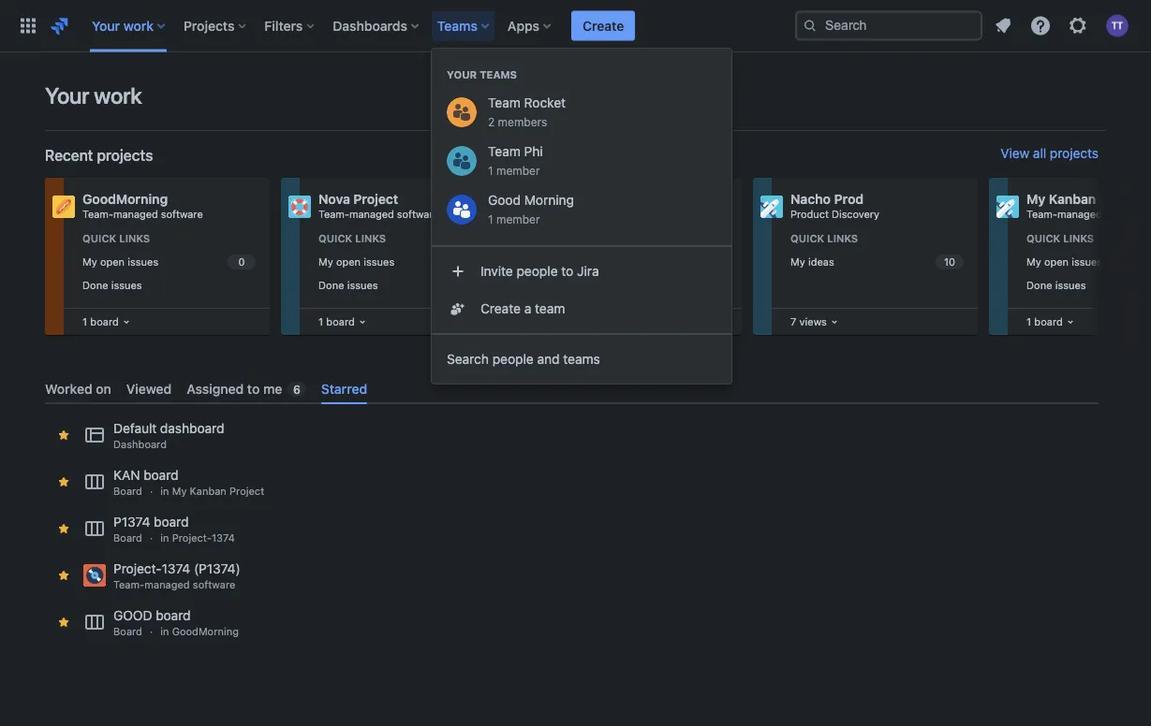 Task type: vqa. For each thing, say whether or not it's contained in the screenshot.
Recent Dropdown Button
no



Task type: describe. For each thing, give the bounding box(es) containing it.
1 star image from the top
[[56, 475, 71, 490]]

board inside kan board board · in my kanban project
[[144, 468, 179, 484]]

filters button
[[259, 11, 322, 41]]

nacho prod product discovery
[[791, 192, 880, 221]]

your teams
[[447, 69, 517, 81]]

search people and teams button
[[432, 341, 732, 378]]

members
[[498, 115, 547, 128]]

view
[[1001, 146, 1030, 161]]

(p1374)
[[194, 562, 240, 577]]

tab list containing worked on
[[37, 374, 1106, 405]]

invite people to jira image
[[447, 260, 469, 283]]

1374 for project-1374 (p1374)
[[162, 562, 190, 577]]

recent projects
[[45, 147, 153, 164]]

project-1374 (p1374) team-managed software
[[113, 562, 240, 592]]

project- for team-
[[555, 192, 605, 207]]

done issues for project
[[319, 279, 378, 291]]

my open issues link for kanban
[[1023, 252, 1151, 273]]

teams
[[563, 352, 600, 367]]

2 star image from the top
[[56, 616, 71, 631]]

open for project
[[336, 256, 361, 268]]

project- inside "p1374 board board · in project-1374"
[[172, 533, 212, 545]]

quick links for project
[[319, 233, 386, 245]]

done issues for 1374
[[555, 279, 614, 291]]

my ideas
[[791, 256, 834, 268]]

· for good
[[150, 626, 153, 639]]

rocket
[[524, 95, 566, 111]]

morning
[[524, 193, 574, 208]]

view all projects
[[1001, 146, 1099, 161]]

nova project team-managed software
[[319, 192, 439, 221]]

managed inside project-1374 (p1374) team-managed software
[[145, 580, 190, 592]]

quick for my
[[1027, 233, 1061, 245]]

1 board button for kanban
[[1023, 312, 1078, 333]]

teams inside group
[[480, 69, 517, 81]]

1 vertical spatial your work
[[45, 82, 142, 109]]

quick for goodmorning
[[82, 233, 116, 245]]

team
[[535, 301, 565, 317]]

projects button
[[178, 11, 253, 41]]

links for 1374
[[591, 233, 622, 245]]

my open issues for 1374
[[555, 256, 631, 268]]

people for invite
[[517, 264, 558, 279]]

my open issues for project
[[319, 256, 395, 268]]

team- inside project-1374 team-managed software
[[555, 208, 585, 221]]

dashboard
[[113, 439, 167, 451]]

links for prod
[[827, 233, 858, 245]]

good
[[488, 193, 521, 208]]

1 board button
[[315, 312, 370, 333]]

kanban inside kan board board · in my kanban project
[[190, 486, 227, 498]]

software inside my kanban project team-managed software
[[1105, 208, 1147, 221]]

apps
[[508, 18, 540, 33]]

team rocket 2 members
[[488, 95, 566, 128]]

done issues link for 1374
[[551, 275, 731, 296]]

all
[[1033, 146, 1047, 161]]

and
[[537, 352, 560, 367]]

project-1374 team-managed software
[[555, 192, 675, 221]]

my for nacho
[[791, 256, 805, 268]]

my open issues link for 1374
[[551, 252, 731, 273]]

software inside project-1374 (p1374) team-managed software
[[193, 580, 235, 592]]

7 views
[[791, 316, 827, 328]]

a
[[524, 301, 531, 317]]

board for good
[[113, 626, 142, 639]]

create button
[[572, 11, 635, 41]]

open for 1374
[[572, 256, 597, 268]]

1 board for managed
[[82, 316, 119, 328]]

1 inside team phi 1 member
[[488, 164, 493, 177]]

default
[[113, 421, 157, 437]]

p1374 board board · in project-1374
[[113, 515, 235, 545]]

star image for project-
[[56, 569, 71, 584]]

dashboard
[[160, 421, 224, 437]]

1 for goodmorning
[[82, 316, 87, 328]]

1 board for team-
[[319, 316, 355, 328]]

your work inside 'popup button'
[[92, 18, 154, 33]]

board image for project
[[1063, 315, 1078, 330]]

kanban inside my kanban project team-managed software
[[1049, 192, 1096, 207]]

my ideas link
[[787, 252, 967, 273]]

done issues for team-
[[82, 279, 142, 291]]

board inside good board board · in goodmorning
[[156, 609, 191, 624]]

star image for p1374
[[56, 522, 71, 537]]

team- inside project-1374 (p1374) team-managed software
[[113, 580, 145, 592]]

default dashboard dashboard
[[113, 421, 224, 451]]

create a team button
[[432, 290, 732, 328]]

invite people to jira
[[481, 264, 599, 279]]

project- for (p1374)
[[113, 562, 162, 577]]

filters
[[265, 18, 303, 33]]

worked
[[45, 381, 92, 397]]

1 for my kanban project
[[1027, 316, 1032, 328]]

done for project
[[319, 279, 344, 291]]

· for p1374
[[150, 533, 153, 545]]

quick links for kanban
[[1027, 233, 1094, 245]]

project inside kan board board · in my kanban project
[[229, 486, 264, 498]]

starred
[[321, 381, 367, 397]]

projects
[[184, 18, 235, 33]]

open for team-
[[100, 256, 125, 268]]

2
[[488, 115, 495, 128]]

your teams group
[[432, 49, 732, 240]]

quick links for team-
[[82, 233, 150, 245]]

discovery
[[832, 208, 880, 221]]

good board board · in goodmorning
[[113, 609, 239, 639]]

product
[[791, 208, 829, 221]]

my for nova
[[319, 256, 333, 268]]

to inside button
[[561, 264, 574, 279]]

recent
[[45, 147, 93, 164]]

search image
[[803, 18, 818, 33]]

Search field
[[795, 11, 983, 41]]

6
[[293, 383, 300, 396]]

1 star image from the top
[[56, 428, 71, 443]]

team- inside nova project team-managed software
[[319, 208, 349, 221]]

good
[[113, 609, 152, 624]]

viewed
[[126, 381, 172, 397]]

7 views button
[[787, 312, 842, 333]]

member for team
[[496, 164, 540, 177]]

2 vertical spatial your
[[45, 82, 89, 109]]

prod
[[834, 192, 864, 207]]

dashboards
[[333, 18, 407, 33]]

ideas
[[808, 256, 834, 268]]

your work button
[[86, 11, 172, 41]]

nacho
[[791, 192, 831, 207]]



Task type: locate. For each thing, give the bounding box(es) containing it.
quick for nacho
[[791, 233, 824, 245]]

in inside good board board · in goodmorning
[[160, 626, 169, 639]]

1 horizontal spatial your
[[92, 18, 120, 33]]

worked on
[[45, 381, 111, 397]]

in up "p1374 board board · in project-1374"
[[160, 486, 169, 498]]

1 vertical spatial in
[[160, 533, 169, 545]]

4 done issues from the left
[[1027, 279, 1086, 291]]

1 board image from the left
[[119, 315, 134, 330]]

software
[[161, 208, 203, 221], [397, 208, 439, 221], [633, 208, 675, 221], [1105, 208, 1147, 221], [193, 580, 235, 592]]

0 horizontal spatial kanban
[[190, 486, 227, 498]]

team- down recent projects
[[82, 208, 113, 221]]

team phi 1 member
[[488, 144, 543, 177]]

goodmorning team-managed software
[[82, 192, 203, 221]]

banner
[[0, 0, 1151, 52]]

star image
[[56, 475, 71, 490], [56, 616, 71, 631]]

star image left kan
[[56, 475, 71, 490]]

software inside nova project team-managed software
[[397, 208, 439, 221]]

team inside team phi 1 member
[[488, 144, 521, 159]]

1 vertical spatial ·
[[150, 533, 153, 545]]

3 links from the left
[[591, 233, 622, 245]]

1 member from the top
[[496, 164, 540, 177]]

· inside "p1374 board board · in project-1374"
[[150, 533, 153, 545]]

my down 'all'
[[1027, 192, 1046, 207]]

issues
[[128, 256, 158, 268], [364, 256, 395, 268], [600, 256, 631, 268], [1072, 256, 1103, 268], [111, 279, 142, 291], [347, 279, 378, 291], [583, 279, 614, 291], [1055, 279, 1086, 291]]

your work left 'projects'
[[92, 18, 154, 33]]

1374 inside project-1374 team-managed software
[[605, 192, 635, 207]]

done issues link for team-
[[79, 275, 259, 296]]

1 horizontal spatial create
[[583, 18, 624, 33]]

my down goodmorning team-managed software
[[82, 256, 97, 268]]

· inside kan board board · in my kanban project
[[150, 486, 153, 498]]

0 vertical spatial team
[[488, 95, 521, 111]]

your up recent in the left top of the page
[[45, 82, 89, 109]]

4 quick from the left
[[791, 233, 824, 245]]

managed
[[113, 208, 158, 221], [349, 208, 394, 221], [585, 208, 630, 221], [1058, 208, 1102, 221], [145, 580, 190, 592]]

1 horizontal spatial teams
[[480, 69, 517, 81]]

1 1 board from the left
[[82, 316, 119, 328]]

quick links
[[82, 233, 150, 245], [319, 233, 386, 245], [555, 233, 622, 245], [791, 233, 858, 245], [1027, 233, 1094, 245]]

managed down recent projects
[[113, 208, 158, 221]]

my inside my kanban project team-managed software
[[1027, 192, 1046, 207]]

in inside "p1374 board board · in project-1374"
[[160, 533, 169, 545]]

team- down morning
[[555, 208, 585, 221]]

1 vertical spatial star image
[[56, 616, 71, 631]]

2 1 board from the left
[[319, 316, 355, 328]]

3 star image from the top
[[56, 569, 71, 584]]

managed up jira
[[585, 208, 630, 221]]

open up 1 board popup button on the top left of the page
[[336, 256, 361, 268]]

star image left "good"
[[56, 616, 71, 631]]

project
[[354, 192, 398, 207], [1100, 192, 1144, 207], [229, 486, 264, 498]]

1 my open issues link from the left
[[79, 252, 259, 273]]

3 open from the left
[[572, 256, 597, 268]]

1 board button
[[79, 312, 134, 333], [1023, 312, 1078, 333]]

done issues
[[82, 279, 142, 291], [319, 279, 378, 291], [555, 279, 614, 291], [1027, 279, 1086, 291]]

my open issues
[[82, 256, 158, 268], [319, 256, 395, 268], [555, 256, 631, 268], [1027, 256, 1103, 268]]

1 vertical spatial people
[[492, 352, 534, 367]]

your profile and settings image
[[1106, 15, 1129, 37]]

board inside popup button
[[326, 316, 355, 328]]

managed down view all projects link
[[1058, 208, 1102, 221]]

0 vertical spatial goodmorning
[[82, 192, 168, 207]]

done issues link down project-1374 team-managed software
[[551, 275, 731, 296]]

0 vertical spatial people
[[517, 264, 558, 279]]

2 1 board button from the left
[[1023, 312, 1078, 333]]

done issues link for project
[[315, 275, 495, 296]]

done issues up 1 board popup button on the top left of the page
[[319, 279, 378, 291]]

managed up good board board · in goodmorning
[[145, 580, 190, 592]]

0 vertical spatial star image
[[56, 428, 71, 443]]

board image for team-
[[355, 315, 370, 330]]

my up "p1374 board board · in project-1374"
[[172, 486, 187, 498]]

in for p1374
[[160, 533, 169, 545]]

banner containing your work
[[0, 0, 1151, 52]]

project inside my kanban project team-managed software
[[1100, 192, 1144, 207]]

2 · from the top
[[150, 533, 153, 545]]

team- down the nova
[[319, 208, 349, 221]]

team- down view all projects link
[[1027, 208, 1058, 221]]

1 horizontal spatial goodmorning
[[172, 626, 239, 639]]

your for your teams group
[[447, 69, 477, 81]]

2 member from the top
[[496, 213, 540, 226]]

3 board from the top
[[113, 626, 142, 639]]

1 team from the top
[[488, 95, 521, 111]]

· down "good"
[[150, 626, 153, 639]]

·
[[150, 486, 153, 498], [150, 533, 153, 545], [150, 626, 153, 639]]

1374 right morning
[[605, 192, 635, 207]]

appswitcher icon image
[[17, 15, 39, 37]]

board inside kan board board · in my kanban project
[[113, 486, 142, 498]]

4 done issues link from the left
[[1023, 275, 1151, 296]]

my up 1 board popup button on the top left of the page
[[319, 256, 333, 268]]

team
[[488, 95, 521, 111], [488, 144, 521, 159]]

quick links up jira
[[555, 233, 622, 245]]

your inside 'popup button'
[[92, 18, 120, 33]]

0 vertical spatial board
[[113, 486, 142, 498]]

quick links down my kanban project team-managed software
[[1027, 233, 1094, 245]]

your right appswitcher icon on the top of page
[[92, 18, 120, 33]]

3 done issues link from the left
[[551, 275, 731, 296]]

0 horizontal spatial 1374
[[162, 562, 190, 577]]

my open issues link for project
[[315, 252, 495, 273]]

1 inside popup button
[[319, 316, 323, 328]]

0 vertical spatial teams
[[437, 18, 478, 33]]

4 my open issues link from the left
[[1023, 252, 1151, 273]]

view all projects link
[[1001, 146, 1099, 165]]

1 vertical spatial your
[[447, 69, 477, 81]]

board inside "p1374 board board · in project-1374"
[[113, 533, 142, 545]]

1374 down "p1374 board board · in project-1374"
[[162, 562, 190, 577]]

2 team from the top
[[488, 144, 521, 159]]

quick
[[82, 233, 116, 245], [319, 233, 352, 245], [555, 233, 588, 245], [791, 233, 824, 245], [1027, 233, 1061, 245]]

done issues up team
[[555, 279, 614, 291]]

1374 inside "p1374 board board · in project-1374"
[[212, 533, 235, 545]]

2 horizontal spatial your
[[447, 69, 477, 81]]

people up a
[[517, 264, 558, 279]]

1 done issues link from the left
[[79, 275, 259, 296]]

0 horizontal spatial goodmorning
[[82, 192, 168, 207]]

1374
[[605, 192, 635, 207], [212, 533, 235, 545], [162, 562, 190, 577]]

create for create
[[583, 18, 624, 33]]

3 · from the top
[[150, 626, 153, 639]]

done
[[82, 279, 108, 291], [319, 279, 344, 291], [555, 279, 580, 291], [1027, 279, 1052, 291]]

1 in from the top
[[160, 486, 169, 498]]

1 vertical spatial create
[[481, 301, 521, 317]]

1 vertical spatial 1374
[[212, 533, 235, 545]]

to
[[561, 264, 574, 279], [247, 381, 260, 397]]

3 done from the left
[[555, 279, 580, 291]]

0 vertical spatial your work
[[92, 18, 154, 33]]

links down my kanban project team-managed software
[[1063, 233, 1094, 245]]

team- up "good"
[[113, 580, 145, 592]]

4 open from the left
[[1044, 256, 1069, 268]]

my for goodmorning
[[82, 256, 97, 268]]

kan board board · in my kanban project
[[113, 468, 264, 498]]

0 horizontal spatial projects
[[97, 147, 153, 164]]

3 my open issues from the left
[[555, 256, 631, 268]]

goodmorning down recent projects
[[82, 192, 168, 207]]

board
[[90, 316, 119, 328], [326, 316, 355, 328], [1034, 316, 1063, 328], [144, 468, 179, 484], [154, 515, 189, 530], [156, 609, 191, 624]]

5 quick from the left
[[1027, 233, 1061, 245]]

7
[[791, 316, 797, 328]]

p1374
[[113, 515, 150, 530]]

1 my open issues from the left
[[82, 256, 158, 268]]

kanban up "p1374 board board · in project-1374"
[[190, 486, 227, 498]]

project- inside project-1374 (p1374) team-managed software
[[113, 562, 162, 577]]

managed inside project-1374 team-managed software
[[585, 208, 630, 221]]

1 for nova project
[[319, 316, 323, 328]]

board image for managed
[[119, 315, 134, 330]]

managed inside my kanban project team-managed software
[[1058, 208, 1102, 221]]

team- inside my kanban project team-managed software
[[1027, 208, 1058, 221]]

my open issues down my kanban project team-managed software
[[1027, 256, 1103, 268]]

open
[[100, 256, 125, 268], [336, 256, 361, 268], [572, 256, 597, 268], [1044, 256, 1069, 268]]

2 horizontal spatial project
[[1100, 192, 1144, 207]]

team for team rocket
[[488, 95, 521, 111]]

people
[[517, 264, 558, 279], [492, 352, 534, 367]]

nova
[[319, 192, 350, 207]]

create a team
[[481, 301, 565, 317]]

team inside team rocket 2 members
[[488, 95, 521, 111]]

team-
[[82, 208, 113, 221], [319, 208, 349, 221], [555, 208, 585, 221], [1027, 208, 1058, 221], [113, 580, 145, 592]]

board inside good board board · in goodmorning
[[113, 626, 142, 639]]

1 horizontal spatial project
[[354, 192, 398, 207]]

my open issues link down project-1374 team-managed software
[[551, 252, 731, 273]]

1 links from the left
[[119, 233, 150, 245]]

done down my kanban project team-managed software
[[1027, 279, 1052, 291]]

1 vertical spatial member
[[496, 213, 540, 226]]

0 vertical spatial to
[[561, 264, 574, 279]]

1 vertical spatial work
[[94, 82, 142, 109]]

create right apps popup button in the top left of the page
[[583, 18, 624, 33]]

board inside "p1374 board board · in project-1374"
[[154, 515, 189, 530]]

member down good
[[496, 213, 540, 226]]

good morning image
[[447, 195, 477, 225]]

my left jira
[[555, 256, 569, 268]]

· down p1374
[[150, 533, 153, 545]]

done issues link
[[79, 275, 259, 296], [315, 275, 495, 296], [551, 275, 731, 296], [1023, 275, 1151, 296]]

1 vertical spatial board
[[113, 533, 142, 545]]

1 board from the top
[[113, 486, 142, 498]]

work inside 'popup button'
[[123, 18, 154, 33]]

1 done issues from the left
[[82, 279, 142, 291]]

open up create a team button
[[572, 256, 597, 268]]

quick links up ideas
[[791, 233, 858, 245]]

2 my open issues from the left
[[319, 256, 395, 268]]

teams
[[437, 18, 478, 33], [480, 69, 517, 81]]

team rocket image
[[447, 97, 477, 127]]

2 done issues from the left
[[319, 279, 378, 291]]

team left phi on the left top
[[488, 144, 521, 159]]

1 quick from the left
[[82, 233, 116, 245]]

links for team-
[[119, 233, 150, 245]]

0 vertical spatial ·
[[150, 486, 153, 498]]

1 horizontal spatial 1 board
[[319, 316, 355, 328]]

goodmorning inside good board board · in goodmorning
[[172, 626, 239, 639]]

1 horizontal spatial 1 board button
[[1023, 312, 1078, 333]]

links down nova project team-managed software
[[355, 233, 386, 245]]

search
[[447, 352, 489, 367]]

4 my open issues from the left
[[1027, 256, 1103, 268]]

in up project-1374 (p1374) team-managed software
[[160, 533, 169, 545]]

1 · from the top
[[150, 486, 153, 498]]

board image inside popup button
[[355, 315, 370, 330]]

· up p1374
[[150, 486, 153, 498]]

quick up my ideas
[[791, 233, 824, 245]]

2 in from the top
[[160, 533, 169, 545]]

help image
[[1030, 15, 1052, 37]]

board image
[[119, 315, 134, 330], [355, 315, 370, 330], [1063, 315, 1078, 330]]

team phi image
[[447, 146, 477, 176]]

1374 up (p1374)
[[212, 533, 235, 545]]

my open issues link
[[79, 252, 259, 273], [315, 252, 495, 273], [551, 252, 731, 273], [1023, 252, 1151, 273]]

my open issues link down nova project team-managed software
[[315, 252, 495, 273]]

quick down the nova
[[319, 233, 352, 245]]

4 links from the left
[[827, 233, 858, 245]]

1 horizontal spatial to
[[561, 264, 574, 279]]

jira image
[[49, 15, 71, 37], [49, 15, 71, 37]]

primary element
[[11, 0, 795, 52]]

0 vertical spatial in
[[160, 486, 169, 498]]

0 vertical spatial star image
[[56, 475, 71, 490]]

projects right 'all'
[[1050, 146, 1099, 161]]

create left a
[[481, 301, 521, 317]]

team up 2
[[488, 95, 521, 111]]

jira
[[577, 264, 599, 279]]

projects up goodmorning team-managed software
[[97, 147, 153, 164]]

member for good
[[496, 213, 540, 226]]

2 horizontal spatial 1 board
[[1027, 316, 1063, 328]]

my open issues link down goodmorning team-managed software
[[79, 252, 259, 273]]

my open issues link for team-
[[79, 252, 259, 273]]

done down goodmorning team-managed software
[[82, 279, 108, 291]]

2 vertical spatial star image
[[56, 569, 71, 584]]

0 horizontal spatial board image
[[119, 315, 134, 330]]

done up team
[[555, 279, 580, 291]]

quick links down nova project team-managed software
[[319, 233, 386, 245]]

done for team-
[[82, 279, 108, 291]]

done issues link down my kanban project team-managed software
[[1023, 275, 1151, 296]]

3 board image from the left
[[1063, 315, 1078, 330]]

1 open from the left
[[100, 256, 125, 268]]

member inside good morning 1 member
[[496, 213, 540, 226]]

star image
[[56, 428, 71, 443], [56, 522, 71, 537], [56, 569, 71, 584]]

3 quick from the left
[[555, 233, 588, 245]]

2 vertical spatial 1374
[[162, 562, 190, 577]]

0 vertical spatial work
[[123, 18, 154, 33]]

settings image
[[1067, 15, 1089, 37]]

notifications image
[[992, 15, 1015, 37]]

invite
[[481, 264, 513, 279]]

member
[[496, 164, 540, 177], [496, 213, 540, 226]]

create inside primary 'element'
[[583, 18, 624, 33]]

4 quick links from the left
[[791, 233, 858, 245]]

3 1 board from the left
[[1027, 316, 1063, 328]]

1 board for project
[[1027, 316, 1063, 328]]

1 vertical spatial star image
[[56, 522, 71, 537]]

in for kan
[[160, 486, 169, 498]]

teams inside popup button
[[437, 18, 478, 33]]

project- inside project-1374 team-managed software
[[555, 192, 605, 207]]

done for 1374
[[555, 279, 580, 291]]

1 quick links from the left
[[82, 233, 150, 245]]

apps button
[[502, 11, 558, 41]]

good morning 1 member
[[488, 193, 574, 226]]

my open issues for kanban
[[1027, 256, 1103, 268]]

kanban down view all projects link
[[1049, 192, 1096, 207]]

your inside group
[[447, 69, 477, 81]]

quick links down goodmorning team-managed software
[[82, 233, 150, 245]]

3 my open issues link from the left
[[551, 252, 731, 273]]

2 links from the left
[[355, 233, 386, 245]]

group
[[432, 245, 732, 333]]

2 vertical spatial ·
[[150, 626, 153, 639]]

board image
[[827, 315, 842, 330]]

views
[[800, 316, 827, 328]]

4 done from the left
[[1027, 279, 1052, 291]]

board for kan
[[113, 486, 142, 498]]

invite people to jira button
[[432, 253, 732, 290]]

board down kan
[[113, 486, 142, 498]]

teams button
[[432, 11, 496, 41]]

links
[[119, 233, 150, 245], [355, 233, 386, 245], [591, 233, 622, 245], [827, 233, 858, 245], [1063, 233, 1094, 245]]

0 horizontal spatial 1 board button
[[79, 312, 134, 333]]

phi
[[524, 144, 543, 159]]

links down 'discovery'
[[827, 233, 858, 245]]

0 horizontal spatial your
[[45, 82, 89, 109]]

1 board button for team-
[[79, 312, 134, 333]]

team for team phi
[[488, 144, 521, 159]]

quick links for 1374
[[555, 233, 622, 245]]

done issues down my kanban project team-managed software
[[1027, 279, 1086, 291]]

my kanban project team-managed software
[[1027, 192, 1147, 221]]

1374 for project-1374
[[605, 192, 635, 207]]

software inside goodmorning team-managed software
[[161, 208, 203, 221]]

1 done from the left
[[82, 279, 108, 291]]

your up team rocket icon
[[447, 69, 477, 81]]

done issues link down goodmorning team-managed software
[[79, 275, 259, 296]]

your work
[[92, 18, 154, 33], [45, 82, 142, 109]]

create
[[583, 18, 624, 33], [481, 301, 521, 317]]

my open issues down nova project team-managed software
[[319, 256, 395, 268]]

create for create a team
[[481, 301, 521, 317]]

1 vertical spatial team
[[488, 144, 521, 159]]

2 horizontal spatial board image
[[1063, 315, 1078, 330]]

goodmorning inside goodmorning team-managed software
[[82, 192, 168, 207]]

my for my
[[1027, 256, 1041, 268]]

done issues down goodmorning team-managed software
[[82, 279, 142, 291]]

2 open from the left
[[336, 256, 361, 268]]

1 horizontal spatial projects
[[1050, 146, 1099, 161]]

2 my open issues link from the left
[[315, 252, 495, 273]]

create inside group
[[481, 301, 521, 317]]

2 horizontal spatial project-
[[555, 192, 605, 207]]

managed down the nova
[[349, 208, 394, 221]]

quick for project-
[[555, 233, 588, 245]]

my inside kan board board · in my kanban project
[[172, 486, 187, 498]]

3 in from the top
[[160, 626, 169, 639]]

done issues link for kanban
[[1023, 275, 1151, 296]]

people for search
[[492, 352, 534, 367]]

0 horizontal spatial 1 board
[[82, 316, 119, 328]]

1 board inside popup button
[[319, 316, 355, 328]]

search people and teams
[[447, 352, 600, 367]]

0 vertical spatial 1374
[[605, 192, 635, 207]]

kan
[[113, 468, 140, 484]]

1 board
[[82, 316, 119, 328], [319, 316, 355, 328], [1027, 316, 1063, 328]]

1 vertical spatial teams
[[480, 69, 517, 81]]

links for kanban
[[1063, 233, 1094, 245]]

0 vertical spatial kanban
[[1049, 192, 1096, 207]]

done issues link up 1 board popup button on the top left of the page
[[315, 275, 495, 296]]

0 horizontal spatial project-
[[113, 562, 162, 577]]

links down project-1374 team-managed software
[[591, 233, 622, 245]]

0 vertical spatial your
[[92, 18, 120, 33]]

board down "good"
[[113, 626, 142, 639]]

links for project
[[355, 233, 386, 245]]

projects
[[1050, 146, 1099, 161], [97, 147, 153, 164]]

in for good
[[160, 626, 169, 639]]

board for p1374
[[113, 533, 142, 545]]

kanban
[[1049, 192, 1096, 207], [190, 486, 227, 498]]

2 board from the top
[[113, 533, 142, 545]]

0 vertical spatial create
[[583, 18, 624, 33]]

project-
[[555, 192, 605, 207], [172, 533, 212, 545], [113, 562, 162, 577]]

1 inside good morning 1 member
[[488, 213, 493, 226]]

2 vertical spatial board
[[113, 626, 142, 639]]

quick down goodmorning team-managed software
[[82, 233, 116, 245]]

teams up your teams
[[437, 18, 478, 33]]

1 vertical spatial project-
[[172, 533, 212, 545]]

0 vertical spatial member
[[496, 164, 540, 177]]

2 quick links from the left
[[319, 233, 386, 245]]

your for your work 'popup button'
[[92, 18, 120, 33]]

in down project-1374 (p1374) team-managed software
[[160, 626, 169, 639]]

1374 inside project-1374 (p1374) team-managed software
[[162, 562, 190, 577]]

to left jira
[[561, 264, 574, 279]]

team- inside goodmorning team-managed software
[[82, 208, 113, 221]]

2 done issues link from the left
[[315, 275, 495, 296]]

1 horizontal spatial project-
[[172, 533, 212, 545]]

your work up recent projects
[[45, 82, 142, 109]]

2 horizontal spatial 1374
[[605, 192, 635, 207]]

teams up team rocket 2 members at the top left
[[480, 69, 517, 81]]

managed inside nova project team-managed software
[[349, 208, 394, 221]]

2 vertical spatial project-
[[113, 562, 162, 577]]

people inside group
[[517, 264, 558, 279]]

quick up invite people to jira button
[[555, 233, 588, 245]]

work left 'projects'
[[123, 18, 154, 33]]

in inside kan board board · in my kanban project
[[160, 486, 169, 498]]

in
[[160, 486, 169, 498], [160, 533, 169, 545], [160, 626, 169, 639]]

your
[[92, 18, 120, 33], [447, 69, 477, 81], [45, 82, 89, 109]]

2 done from the left
[[319, 279, 344, 291]]

me
[[263, 381, 282, 397]]

1 horizontal spatial board image
[[355, 315, 370, 330]]

my open issues down goodmorning team-managed software
[[82, 256, 158, 268]]

my open issues for team-
[[82, 256, 158, 268]]

open down goodmorning team-managed software
[[100, 256, 125, 268]]

0 horizontal spatial to
[[247, 381, 260, 397]]

my down my kanban project team-managed software
[[1027, 256, 1041, 268]]

managed inside goodmorning team-managed software
[[113, 208, 158, 221]]

done up 1 board popup button on the top left of the page
[[319, 279, 344, 291]]

work up recent projects
[[94, 82, 142, 109]]

assigned to me
[[187, 381, 282, 397]]

1 vertical spatial to
[[247, 381, 260, 397]]

board down p1374
[[113, 533, 142, 545]]

3 quick links from the left
[[555, 233, 622, 245]]

on
[[96, 381, 111, 397]]

to left the me
[[247, 381, 260, 397]]

2 star image from the top
[[56, 522, 71, 537]]

links down goodmorning team-managed software
[[119, 233, 150, 245]]

my left ideas
[[791, 256, 805, 268]]

5 links from the left
[[1063, 233, 1094, 245]]

software inside project-1374 team-managed software
[[633, 208, 675, 221]]

2 vertical spatial in
[[160, 626, 169, 639]]

done issues for kanban
[[1027, 279, 1086, 291]]

quick links for prod
[[791, 233, 858, 245]]

goodmorning down project-1374 (p1374) team-managed software
[[172, 626, 239, 639]]

dashboards button
[[327, 11, 426, 41]]

people left and
[[492, 352, 534, 367]]

assigned
[[187, 381, 244, 397]]

quick for nova
[[319, 233, 352, 245]]

1 horizontal spatial kanban
[[1049, 192, 1096, 207]]

1 vertical spatial goodmorning
[[172, 626, 239, 639]]

done for kanban
[[1027, 279, 1052, 291]]

tab list
[[37, 374, 1106, 405]]

0 horizontal spatial teams
[[437, 18, 478, 33]]

1 1 board button from the left
[[79, 312, 134, 333]]

member down phi on the left top
[[496, 164, 540, 177]]

open down my kanban project team-managed software
[[1044, 256, 1069, 268]]

0 vertical spatial project-
[[555, 192, 605, 207]]

0 horizontal spatial project
[[229, 486, 264, 498]]

0 horizontal spatial create
[[481, 301, 521, 317]]

group containing invite people to jira
[[432, 245, 732, 333]]

my for project-
[[555, 256, 569, 268]]

2 board image from the left
[[355, 315, 370, 330]]

2 quick from the left
[[319, 233, 352, 245]]

1 horizontal spatial 1374
[[212, 533, 235, 545]]

my open issues up create a team button
[[555, 256, 631, 268]]

member inside team phi 1 member
[[496, 164, 540, 177]]

1
[[488, 164, 493, 177], [488, 213, 493, 226], [82, 316, 87, 328], [319, 316, 323, 328], [1027, 316, 1032, 328]]

· for kan
[[150, 486, 153, 498]]

· inside good board board · in goodmorning
[[150, 626, 153, 639]]

quick down my kanban project team-managed software
[[1027, 233, 1061, 245]]

open for kanban
[[1044, 256, 1069, 268]]

1 vertical spatial kanban
[[190, 486, 227, 498]]

my open issues link down my kanban project team-managed software
[[1023, 252, 1151, 273]]

5 quick links from the left
[[1027, 233, 1094, 245]]

my
[[1027, 192, 1046, 207], [82, 256, 97, 268], [319, 256, 333, 268], [555, 256, 569, 268], [791, 256, 805, 268], [1027, 256, 1041, 268], [172, 486, 187, 498]]

project inside nova project team-managed software
[[354, 192, 398, 207]]

3 done issues from the left
[[555, 279, 614, 291]]



